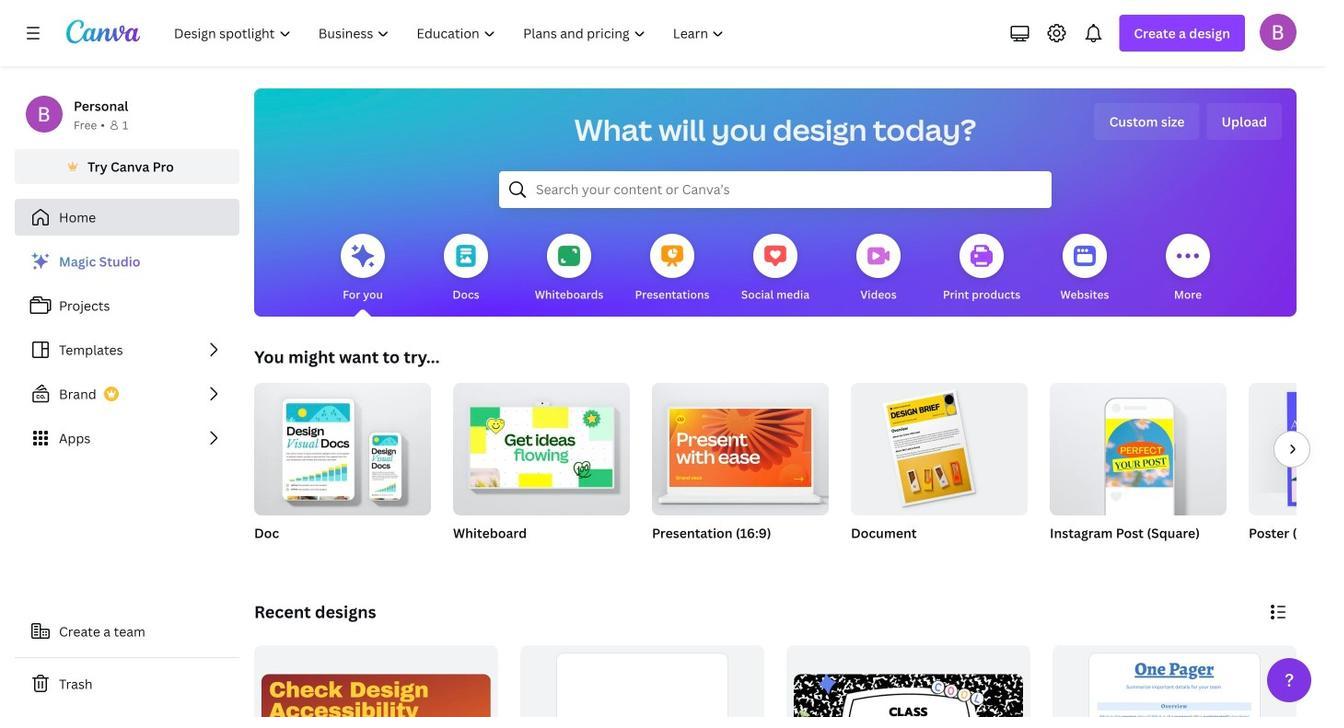 Task type: vqa. For each thing, say whether or not it's contained in the screenshot.
"GROUP"
yes



Task type: locate. For each thing, give the bounding box(es) containing it.
None search field
[[499, 171, 1052, 208]]

list
[[15, 243, 239, 457]]

group
[[254, 376, 431, 565], [254, 376, 431, 516], [453, 376, 630, 565], [453, 376, 630, 516], [652, 376, 829, 565], [652, 376, 829, 516], [851, 383, 1028, 565], [851, 383, 1028, 516], [1050, 383, 1227, 565], [1249, 383, 1326, 565], [254, 646, 498, 717], [520, 646, 764, 717]]

top level navigation element
[[162, 15, 740, 52]]



Task type: describe. For each thing, give the bounding box(es) containing it.
bob builder image
[[1260, 14, 1297, 50]]

Search search field
[[536, 172, 1015, 207]]



